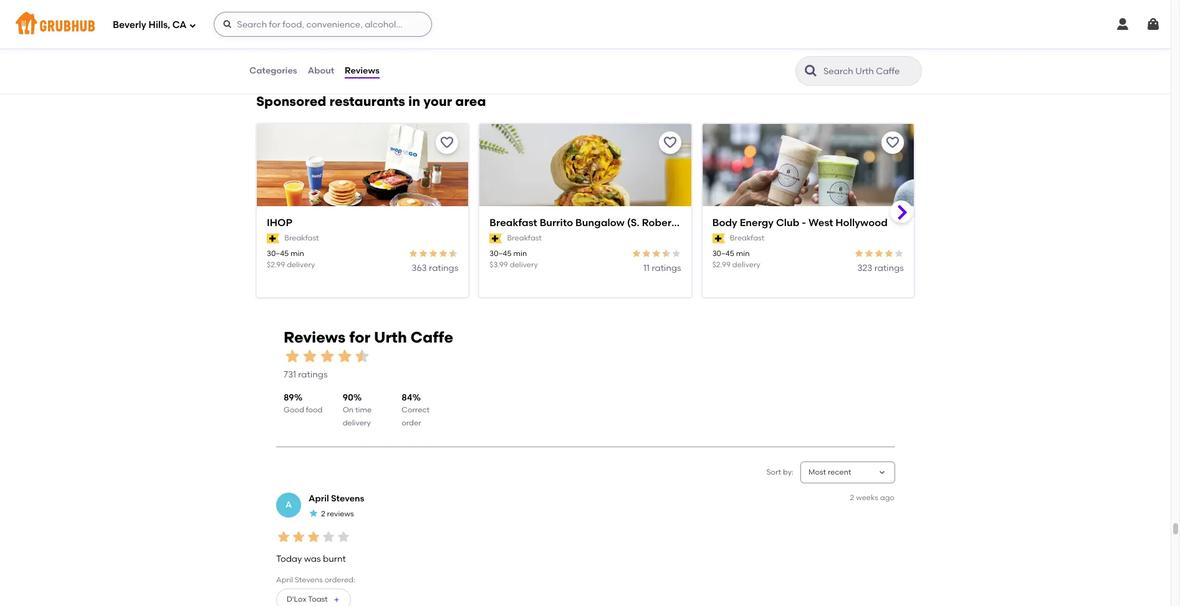 Task type: vqa. For each thing, say whether or not it's contained in the screenshot.
BENTO in the tab
no



Task type: describe. For each thing, give the bounding box(es) containing it.
30–45 min $2.99 delivery for ihop
[[267, 250, 315, 269]]

burrito
[[540, 217, 573, 229]]

body energy club - west hollywood link
[[713, 217, 904, 231]]

april stevens ordered:
[[276, 576, 356, 585]]

time
[[356, 406, 372, 415]]

ca
[[172, 19, 187, 30]]

save this restaurant image
[[440, 136, 455, 151]]

84 correct order
[[402, 393, 430, 428]]

breakfast for ihop
[[285, 234, 319, 243]]

2 weeks ago
[[851, 494, 895, 503]]

caret down icon image
[[878, 468, 888, 478]]

$2.99 for body energy club - west hollywood
[[713, 261, 731, 269]]

1 save this restaurant button from the left
[[436, 132, 459, 154]]

breakfast burrito bungalow (s. robertson blvd) logo image
[[480, 124, 692, 229]]

ago
[[881, 494, 895, 503]]

323
[[858, 263, 873, 274]]

breakfast burrito bungalow (s. robertson blvd) link
[[490, 217, 721, 231]]

blvd)
[[695, 217, 721, 229]]

(s.
[[627, 217, 640, 229]]

30–45 for body energy club - west hollywood
[[713, 250, 735, 258]]

delivery for body energy club - west hollywood
[[733, 261, 761, 269]]

save this restaurant button for body
[[882, 132, 904, 154]]

good
[[284, 406, 304, 415]]

1 horizontal spatial svg image
[[1116, 17, 1131, 32]]

april for april stevens
[[309, 494, 329, 505]]

89
[[284, 393, 294, 403]]

beverly hills, ca
[[113, 19, 187, 30]]

correct
[[402, 406, 430, 415]]

april stevens
[[309, 494, 365, 505]]

d'lox toast button
[[276, 589, 351, 607]]

2 for 2 weeks ago
[[851, 494, 855, 503]]

save this restaurant button for breakfast
[[659, 132, 682, 154]]

731 ratings
[[284, 370, 328, 381]]

reviews for reviews for urth caffe
[[284, 329, 346, 347]]

breakfast for body energy club - west hollywood
[[730, 234, 765, 243]]

$2.99 for ihop
[[267, 261, 285, 269]]

sort by:
[[767, 468, 794, 477]]

ordered:
[[325, 576, 356, 585]]

$3.99
[[490, 261, 508, 269]]

89 good food
[[284, 393, 323, 415]]

breakfast for breakfast burrito bungalow (s. robertson blvd)
[[507, 234, 542, 243]]

beverly
[[113, 19, 146, 30]]

reviews button
[[344, 49, 380, 94]]

for
[[349, 329, 371, 347]]

363
[[412, 263, 427, 274]]

11
[[644, 263, 650, 274]]

min for breakfast burrito bungalow (s. robertson blvd)
[[514, 250, 527, 258]]

most recent
[[809, 468, 852, 477]]

food
[[306, 406, 323, 415]]

your
[[424, 94, 452, 109]]

ratings for body energy club - west hollywood
[[875, 263, 904, 274]]

search icon image
[[804, 64, 819, 79]]

about button
[[307, 49, 335, 94]]

robertson
[[642, 217, 693, 229]]

body energy club - west hollywood
[[713, 217, 888, 229]]

Search for food, convenience, alcohol... search field
[[214, 12, 432, 37]]

order
[[402, 419, 421, 428]]

on
[[343, 406, 354, 415]]

about
[[308, 65, 334, 76]]

reviews for urth caffe
[[284, 329, 453, 347]]

ratings right 731
[[298, 370, 328, 381]]

save this restaurant image for hollywood
[[886, 136, 901, 151]]

subscription pass image for breakfast burrito bungalow (s. robertson blvd)
[[490, 234, 502, 244]]

delivery for breakfast burrito bungalow (s. robertson blvd)
[[510, 261, 538, 269]]

hollywood
[[836, 217, 888, 229]]

731
[[284, 370, 296, 381]]

363 ratings
[[412, 263, 459, 274]]

90 on time delivery
[[343, 393, 372, 428]]

save this restaurant image for blvd)
[[663, 136, 678, 151]]



Task type: locate. For each thing, give the bounding box(es) containing it.
30–45 min $2.99 delivery down body
[[713, 250, 761, 269]]

ratings for ihop
[[429, 263, 459, 274]]

2 horizontal spatial subscription pass image
[[713, 234, 725, 244]]

energy
[[740, 217, 774, 229]]

2 left reviews
[[321, 510, 325, 519]]

in
[[409, 94, 421, 109]]

was
[[304, 555, 321, 565]]

delivery inside 30–45 min $3.99 delivery
[[510, 261, 538, 269]]

ihop link
[[267, 217, 459, 231]]

april up 2 reviews
[[309, 494, 329, 505]]

toast
[[308, 596, 328, 605]]

30–45 min $2.99 delivery down ihop
[[267, 250, 315, 269]]

1 $2.99 from the left
[[267, 261, 285, 269]]

1 vertical spatial stevens
[[295, 576, 323, 585]]

delivery right $3.99
[[510, 261, 538, 269]]

0 horizontal spatial $2.99
[[267, 261, 285, 269]]

today was burnt
[[276, 555, 346, 565]]

hills,
[[149, 19, 170, 30]]

1 vertical spatial 2
[[321, 510, 325, 519]]

11 ratings
[[644, 263, 682, 274]]

reviews up 731 ratings
[[284, 329, 346, 347]]

reviews inside button
[[345, 65, 380, 76]]

30–45 min $2.99 delivery for body energy club - west hollywood
[[713, 250, 761, 269]]

1 horizontal spatial 30–45
[[490, 250, 512, 258]]

categories button
[[249, 49, 298, 94]]

subscription pass image up $3.99
[[490, 234, 502, 244]]

2 min from the left
[[514, 250, 527, 258]]

reviews for reviews
[[345, 65, 380, 76]]

3 30–45 from the left
[[713, 250, 735, 258]]

2 reviews
[[321, 510, 354, 519]]

1 subscription pass image from the left
[[267, 234, 280, 244]]

sponsored restaurants in your area
[[256, 94, 486, 109]]

1 min from the left
[[291, 250, 304, 258]]

ratings right 323
[[875, 263, 904, 274]]

1 vertical spatial reviews
[[284, 329, 346, 347]]

0 horizontal spatial 2
[[321, 510, 325, 519]]

area
[[456, 94, 486, 109]]

ratings
[[429, 263, 459, 274], [652, 263, 682, 274], [875, 263, 904, 274], [298, 370, 328, 381]]

april down the today
[[276, 576, 293, 585]]

reviews
[[345, 65, 380, 76], [284, 329, 346, 347]]

weeks
[[857, 494, 879, 503]]

0 horizontal spatial save this restaurant image
[[663, 136, 678, 151]]

sort
[[767, 468, 782, 477]]

2 30–45 min $2.99 delivery from the left
[[713, 250, 761, 269]]

90
[[343, 393, 354, 403]]

0 horizontal spatial svg image
[[189, 22, 197, 29]]

1 30–45 from the left
[[267, 250, 289, 258]]

recent
[[828, 468, 852, 477]]

body
[[713, 217, 738, 229]]

star icon image
[[409, 249, 419, 259], [419, 249, 429, 259], [429, 249, 439, 259], [439, 249, 449, 259], [449, 249, 459, 259], [449, 249, 459, 259], [632, 249, 642, 259], [642, 249, 652, 259], [652, 249, 662, 259], [662, 249, 672, 259], [662, 249, 672, 259], [672, 249, 682, 259], [855, 249, 865, 259], [865, 249, 874, 259], [874, 249, 884, 259], [884, 249, 894, 259], [894, 249, 904, 259], [284, 348, 301, 366], [301, 348, 319, 366], [319, 348, 336, 366], [336, 348, 354, 366], [354, 348, 371, 366], [354, 348, 371, 366], [309, 509, 319, 519], [276, 530, 291, 545], [291, 530, 306, 545], [306, 530, 321, 545], [321, 530, 336, 545], [336, 530, 351, 545]]

2 save this restaurant button from the left
[[659, 132, 682, 154]]

323 ratings
[[858, 263, 904, 274]]

30–45 min $3.99 delivery
[[490, 250, 538, 269]]

sponsored
[[256, 94, 327, 109]]

0 horizontal spatial 30–45 min $2.99 delivery
[[267, 250, 315, 269]]

delivery down time
[[343, 419, 371, 428]]

Sort by: field
[[809, 468, 852, 479]]

-
[[802, 217, 807, 229]]

min for ihop
[[291, 250, 304, 258]]

30–45 min $2.99 delivery
[[267, 250, 315, 269], [713, 250, 761, 269]]

delivery
[[287, 261, 315, 269], [510, 261, 538, 269], [733, 261, 761, 269], [343, 419, 371, 428]]

1 horizontal spatial save this restaurant image
[[886, 136, 901, 151]]

subscription pass image for body energy club - west hollywood
[[713, 234, 725, 244]]

restaurants
[[330, 94, 405, 109]]

$2.99
[[267, 261, 285, 269], [713, 261, 731, 269]]

2 horizontal spatial svg image
[[1146, 17, 1161, 32]]

stevens for april stevens ordered:
[[295, 576, 323, 585]]

main navigation navigation
[[0, 0, 1171, 49]]

ratings for breakfast burrito bungalow (s. robertson blvd)
[[652, 263, 682, 274]]

30–45 down ihop
[[267, 250, 289, 258]]

Search Urth Caffe search field
[[823, 65, 918, 77]]

0 horizontal spatial april
[[276, 576, 293, 585]]

by:
[[783, 468, 794, 477]]

2 horizontal spatial 30–45
[[713, 250, 735, 258]]

today
[[276, 555, 302, 565]]

30–45 for breakfast burrito bungalow (s. robertson blvd)
[[490, 250, 512, 258]]

subscription pass image
[[267, 234, 280, 244], [490, 234, 502, 244], [713, 234, 725, 244]]

1 horizontal spatial save this restaurant button
[[659, 132, 682, 154]]

2 horizontal spatial save this restaurant button
[[882, 132, 904, 154]]

breakfast
[[490, 217, 538, 229], [285, 234, 319, 243], [507, 234, 542, 243], [730, 234, 765, 243]]

min for body energy club - west hollywood
[[737, 250, 750, 258]]

club
[[777, 217, 800, 229]]

2 horizontal spatial min
[[737, 250, 750, 258]]

min inside 30–45 min $3.99 delivery
[[514, 250, 527, 258]]

1 horizontal spatial subscription pass image
[[490, 234, 502, 244]]

d'lox
[[287, 596, 307, 605]]

stevens
[[331, 494, 365, 505], [295, 576, 323, 585]]

burnt
[[323, 555, 346, 565]]

0 vertical spatial 2
[[851, 494, 855, 503]]

reviews
[[327, 510, 354, 519]]

save this restaurant button
[[436, 132, 459, 154], [659, 132, 682, 154], [882, 132, 904, 154]]

reviews up restaurants
[[345, 65, 380, 76]]

west
[[809, 217, 834, 229]]

30–45 down body
[[713, 250, 735, 258]]

a
[[286, 500, 292, 511]]

1 30–45 min $2.99 delivery from the left
[[267, 250, 315, 269]]

stevens up reviews
[[331, 494, 365, 505]]

ihop logo image
[[257, 124, 469, 229]]

30–45
[[267, 250, 289, 258], [490, 250, 512, 258], [713, 250, 735, 258]]

svg image
[[223, 19, 233, 29]]

save this restaurant image
[[663, 136, 678, 151], [886, 136, 901, 151]]

bungalow
[[576, 217, 625, 229]]

1 horizontal spatial stevens
[[331, 494, 365, 505]]

0 horizontal spatial stevens
[[295, 576, 323, 585]]

delivery down "energy"
[[733, 261, 761, 269]]

most
[[809, 468, 826, 477]]

0 horizontal spatial min
[[291, 250, 304, 258]]

2 save this restaurant image from the left
[[886, 136, 901, 151]]

$2.99 down ihop
[[267, 261, 285, 269]]

1 horizontal spatial 2
[[851, 494, 855, 503]]

0 horizontal spatial save this restaurant button
[[436, 132, 459, 154]]

30–45 inside 30–45 min $3.99 delivery
[[490, 250, 512, 258]]

0 horizontal spatial 30–45
[[267, 250, 289, 258]]

ratings right 11
[[652, 263, 682, 274]]

2 subscription pass image from the left
[[490, 234, 502, 244]]

subscription pass image down body
[[713, 234, 725, 244]]

30–45 for ihop
[[267, 250, 289, 258]]

april for april stevens ordered:
[[276, 576, 293, 585]]

1 horizontal spatial $2.99
[[713, 261, 731, 269]]

3 save this restaurant button from the left
[[882, 132, 904, 154]]

caffe
[[411, 329, 453, 347]]

1 horizontal spatial min
[[514, 250, 527, 258]]

0 vertical spatial april
[[309, 494, 329, 505]]

d'lox toast
[[287, 596, 328, 605]]

2
[[851, 494, 855, 503], [321, 510, 325, 519]]

1 vertical spatial april
[[276, 576, 293, 585]]

breakfast burrito bungalow (s. robertson blvd)
[[490, 217, 721, 229]]

84
[[402, 393, 413, 403]]

plus icon image
[[333, 597, 340, 604]]

subscription pass image for ihop
[[267, 234, 280, 244]]

ratings right 363
[[429, 263, 459, 274]]

$2.99 down body
[[713, 261, 731, 269]]

stevens up d'lox toast button
[[295, 576, 323, 585]]

subscription pass image down ihop
[[267, 234, 280, 244]]

1 horizontal spatial april
[[309, 494, 329, 505]]

body energy club - west hollywood logo image
[[703, 124, 914, 229]]

2 for 2 reviews
[[321, 510, 325, 519]]

stevens for april stevens
[[331, 494, 365, 505]]

min
[[291, 250, 304, 258], [514, 250, 527, 258], [737, 250, 750, 258]]

0 horizontal spatial subscription pass image
[[267, 234, 280, 244]]

1 horizontal spatial 30–45 min $2.99 delivery
[[713, 250, 761, 269]]

ihop
[[267, 217, 293, 229]]

30–45 up $3.99
[[490, 250, 512, 258]]

urth
[[374, 329, 407, 347]]

svg image
[[1116, 17, 1131, 32], [1146, 17, 1161, 32], [189, 22, 197, 29]]

2 left weeks
[[851, 494, 855, 503]]

3 subscription pass image from the left
[[713, 234, 725, 244]]

3 min from the left
[[737, 250, 750, 258]]

delivery down ihop
[[287, 261, 315, 269]]

april
[[309, 494, 329, 505], [276, 576, 293, 585]]

delivery for ihop
[[287, 261, 315, 269]]

categories
[[250, 65, 297, 76]]

delivery inside 90 on time delivery
[[343, 419, 371, 428]]

0 vertical spatial stevens
[[331, 494, 365, 505]]

2 30–45 from the left
[[490, 250, 512, 258]]

2 $2.99 from the left
[[713, 261, 731, 269]]

0 vertical spatial reviews
[[345, 65, 380, 76]]

1 save this restaurant image from the left
[[663, 136, 678, 151]]



